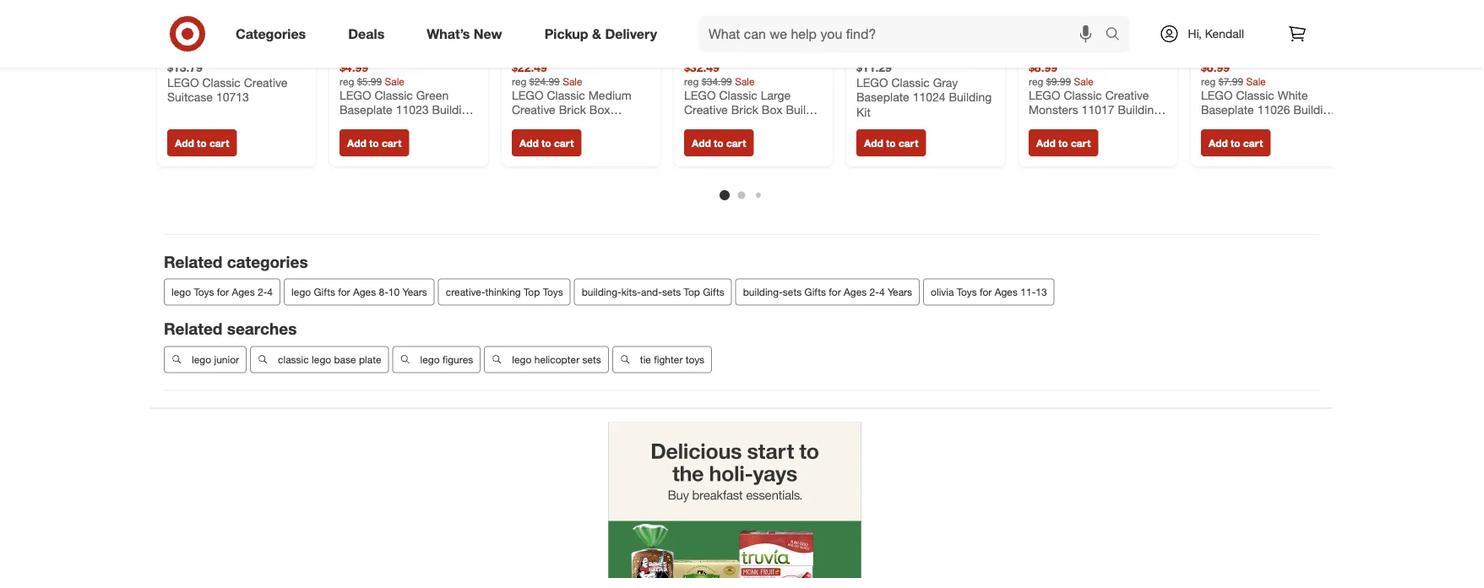 Task type: locate. For each thing, give the bounding box(es) containing it.
cart for $4.99
[[382, 136, 402, 149]]

1 horizontal spatial top
[[684, 286, 700, 298]]

add to cart button for $22.49
[[512, 129, 582, 156]]

lego for lego classic creative monsters 11017 building kit with 5 toys
[[1029, 87, 1061, 102]]

lego
[[172, 286, 191, 298], [292, 286, 311, 298], [192, 353, 211, 366], [312, 353, 331, 366], [420, 353, 440, 366], [512, 353, 532, 366]]

related up lego toys for ages 2-4 link
[[164, 252, 223, 271]]

building-kits-and-sets top gifts
[[582, 286, 725, 298]]

building inside $8.99 reg $9.99 sale lego classic creative monsters 11017 building kit with 5 toys
[[1118, 102, 1161, 117]]

7 to from the left
[[1231, 136, 1241, 149]]

pickup & delivery
[[545, 25, 657, 42]]

1 2- from the left
[[258, 286, 267, 298]]

deals
[[348, 25, 385, 42]]

add to cart button
[[167, 129, 237, 156], [340, 129, 409, 156], [512, 129, 582, 156], [684, 129, 754, 156], [857, 129, 926, 156], [1029, 129, 1099, 156], [1202, 129, 1271, 156]]

creative
[[244, 75, 288, 89], [1106, 87, 1150, 102]]

building- inside building-kits-and-sets top gifts link
[[582, 286, 622, 298]]

reg inside $6.99 reg $7.99 sale lego classic white baseplate 11026 building kit
[[1202, 75, 1216, 87]]

3 gifts from the left
[[805, 286, 826, 298]]

add for $8.99
[[1037, 136, 1056, 149]]

3 to from the left
[[542, 136, 551, 149]]

1 4 from the left
[[267, 286, 273, 298]]

sale inside $8.99 reg $9.99 sale lego classic creative monsters 11017 building kit with 5 toys
[[1074, 75, 1094, 87]]

4 sale from the left
[[1074, 75, 1094, 87]]

classic up 5
[[1064, 87, 1103, 102]]

add down $11.29 lego classic gray baseplate 11024 building kit
[[864, 136, 884, 149]]

add to cart button down "11024"
[[857, 129, 926, 156]]

sale right $5.99
[[385, 75, 405, 87]]

7 add from the left
[[1209, 136, 1229, 149]]

6 cart from the left
[[1071, 136, 1091, 149]]

building for lego classic creative monsters 11017 building kit with 5 toys
[[1118, 102, 1161, 117]]

lego left junior
[[192, 353, 211, 366]]

add down suitcase
[[175, 136, 194, 149]]

2-
[[258, 286, 267, 298], [870, 286, 880, 298]]

lego classic white baseplate 11026 building kit image
[[1202, 0, 1340, 50], [1202, 0, 1340, 50]]

pickup & delivery link
[[530, 15, 679, 52]]

sale right $34.99
[[735, 75, 755, 87]]

lego inside $6.99 reg $7.99 sale lego classic white baseplate 11026 building kit
[[1202, 87, 1233, 102]]

1 horizontal spatial gifts
[[703, 286, 725, 298]]

3 add to cart button from the left
[[512, 129, 582, 156]]

add down $5.99
[[347, 136, 367, 149]]

baseplate down $5.99
[[340, 102, 393, 117]]

sale
[[385, 75, 405, 87], [563, 75, 583, 87], [735, 75, 755, 87], [1074, 75, 1094, 87], [1247, 75, 1267, 87]]

creative-thinking top toys
[[446, 286, 563, 298]]

with
[[1047, 117, 1069, 132]]

lego up related searches
[[172, 286, 191, 298]]

6 add to cart from the left
[[1037, 136, 1091, 149]]

sale right $24.99
[[563, 75, 583, 87]]

toys inside "link"
[[543, 286, 563, 298]]

0 horizontal spatial gifts
[[314, 286, 335, 298]]

4 down categories
[[267, 286, 273, 298]]

1 horizontal spatial creative
[[1106, 87, 1150, 102]]

lego for lego helicopter sets
[[512, 353, 532, 366]]

baseplate down $7.99
[[1202, 102, 1255, 117]]

0 horizontal spatial creative
[[244, 75, 288, 89]]

7 cart from the left
[[1244, 136, 1264, 149]]

3 sale from the left
[[735, 75, 755, 87]]

lego figures
[[420, 353, 473, 366]]

2 sale from the left
[[563, 75, 583, 87]]

ages
[[232, 286, 255, 298], [353, 286, 376, 298], [844, 286, 867, 298], [995, 286, 1018, 298]]

years left olivia
[[888, 286, 913, 298]]

lego left helicopter
[[512, 353, 532, 366]]

toys
[[1082, 117, 1105, 132], [194, 286, 214, 298], [543, 286, 563, 298], [957, 286, 977, 298]]

lego classic green baseplate 11023 building kit image
[[340, 0, 478, 50], [340, 0, 478, 50]]

2 to from the left
[[369, 136, 379, 149]]

lego down $8.99
[[1029, 87, 1061, 102]]

2 building- from the left
[[743, 286, 783, 298]]

4 add to cart button from the left
[[684, 129, 754, 156]]

to down suitcase
[[197, 136, 207, 149]]

creative down search button
[[1106, 87, 1150, 102]]

building-
[[582, 286, 622, 298], [743, 286, 783, 298]]

add to cart down $34.99
[[692, 136, 746, 149]]

0 vertical spatial related
[[164, 252, 223, 271]]

classic left green
[[375, 87, 413, 102]]

reg for $32.49
[[684, 75, 699, 87]]

lego inside $11.29 lego classic gray baseplate 11024 building kit
[[857, 75, 889, 89]]

for for olivia toys for ages 11-13
[[980, 286, 992, 298]]

$7.99
[[1219, 75, 1244, 87]]

lego inside $4.99 reg $5.99 sale lego classic green baseplate 11023 building kit
[[340, 87, 371, 102]]

sets
[[662, 286, 681, 298], [783, 286, 802, 298], [583, 353, 602, 366]]

classic
[[202, 75, 241, 89], [892, 75, 930, 89], [375, 87, 413, 102], [1064, 87, 1103, 102], [1237, 87, 1275, 102]]

lego
[[167, 75, 199, 89], [857, 75, 889, 89], [340, 87, 371, 102], [1029, 87, 1061, 102], [1202, 87, 1233, 102]]

6 add from the left
[[1037, 136, 1056, 149]]

2 horizontal spatial sets
[[783, 286, 802, 298]]

baseplate down $11.29
[[857, 89, 910, 104]]

cart
[[210, 136, 229, 149], [382, 136, 402, 149], [554, 136, 574, 149], [727, 136, 746, 149], [899, 136, 919, 149], [1071, 136, 1091, 149], [1244, 136, 1264, 149]]

1 for from the left
[[217, 286, 229, 298]]

lego gifts for ages 8-10 years link
[[284, 279, 435, 306]]

4 add from the left
[[692, 136, 711, 149]]

classic inside $4.99 reg $5.99 sale lego classic green baseplate 11023 building kit
[[375, 87, 413, 102]]

add
[[175, 136, 194, 149], [347, 136, 367, 149], [520, 136, 539, 149], [692, 136, 711, 149], [864, 136, 884, 149], [1037, 136, 1056, 149], [1209, 136, 1229, 149]]

classic left white
[[1237, 87, 1275, 102]]

lego classic medium creative brick box building toys for creative play, kids creative kit 10696 image
[[512, 0, 651, 50], [512, 0, 651, 50]]

1 years from the left
[[403, 286, 427, 298]]

$4.99
[[340, 60, 369, 75]]

cart down $34.99
[[727, 136, 746, 149]]

cart down 11023
[[382, 136, 402, 149]]

reg
[[340, 75, 354, 87], [512, 75, 527, 87], [684, 75, 699, 87], [1029, 75, 1044, 87], [1202, 75, 1216, 87]]

4 ages from the left
[[995, 286, 1018, 298]]

5 reg from the left
[[1202, 75, 1216, 87]]

lego classic creative suitcase 10713 image
[[167, 0, 306, 50], [167, 0, 306, 50]]

years right 10
[[403, 286, 427, 298]]

cart down 5
[[1071, 136, 1091, 149]]

1 ages from the left
[[232, 286, 255, 298]]

1 sale from the left
[[385, 75, 405, 87]]

reg for $8.99
[[1029, 75, 1044, 87]]

related
[[164, 252, 223, 271], [164, 319, 223, 339]]

2 related from the top
[[164, 319, 223, 339]]

building right "11024"
[[949, 89, 992, 104]]

kit for lego classic green baseplate 11023 building kit
[[340, 117, 354, 132]]

lego classic gray baseplate 11024 building kit image
[[857, 0, 995, 50], [857, 0, 995, 50]]

2 add to cart button from the left
[[340, 129, 409, 156]]

1 reg from the left
[[340, 75, 354, 87]]

3 add to cart from the left
[[520, 136, 574, 149]]

years
[[403, 286, 427, 298], [888, 286, 913, 298]]

reg left $9.99
[[1029, 75, 1044, 87]]

baseplate inside $6.99 reg $7.99 sale lego classic white baseplate 11026 building kit
[[1202, 102, 1255, 117]]

sale inside the $32.49 reg $34.99 sale
[[735, 75, 755, 87]]

0 horizontal spatial baseplate
[[340, 102, 393, 117]]

add to cart button for $8.99
[[1029, 129, 1099, 156]]

sale inside $6.99 reg $7.99 sale lego classic white baseplate 11026 building kit
[[1247, 75, 1267, 87]]

0 horizontal spatial 4
[[267, 286, 273, 298]]

top right "and-" at the left of the page
[[684, 286, 700, 298]]

years inside lego gifts for ages 8-10 years link
[[403, 286, 427, 298]]

categories
[[236, 25, 306, 42]]

reg left $34.99
[[684, 75, 699, 87]]

classic for lego classic white baseplate 11026 building kit
[[1237, 87, 1275, 102]]

creative inside $13.79 lego classic creative suitcase 10713
[[244, 75, 288, 89]]

add for $32.49
[[692, 136, 711, 149]]

0 horizontal spatial top
[[524, 286, 540, 298]]

sale right $7.99
[[1247, 75, 1267, 87]]

to down $24.99
[[542, 136, 551, 149]]

advertisement region
[[608, 422, 862, 578]]

2 add from the left
[[347, 136, 367, 149]]

to down $11.29 lego classic gray baseplate 11024 building kit
[[887, 136, 896, 149]]

kit for lego classic white baseplate 11026 building kit
[[1202, 117, 1216, 132]]

building right 11017
[[1118, 102, 1161, 117]]

gifts inside building-sets gifts for ages 2-4 years link
[[805, 286, 826, 298]]

kit down the $4.99
[[340, 117, 354, 132]]

2 ages from the left
[[353, 286, 376, 298]]

4 reg from the left
[[1029, 75, 1044, 87]]

and-
[[641, 286, 662, 298]]

1 horizontal spatial 4
[[880, 286, 885, 298]]

add to cart button down suitcase
[[167, 129, 237, 156]]

lego down what can we help you find? suggestions appear below search field on the top
[[857, 75, 889, 89]]

add down $34.99
[[692, 136, 711, 149]]

2 2- from the left
[[870, 286, 880, 298]]

add to cart button down "11026"
[[1202, 129, 1271, 156]]

add to cart button for $6.99
[[1202, 129, 1271, 156]]

add to cart down "11026"
[[1209, 136, 1264, 149]]

add to cart down $24.99
[[520, 136, 574, 149]]

10713
[[216, 89, 249, 104]]

pickup
[[545, 25, 589, 42]]

7 add to cart button from the left
[[1202, 129, 1271, 156]]

toys right thinking
[[543, 286, 563, 298]]

2 4 from the left
[[880, 286, 885, 298]]

4 for from the left
[[980, 286, 992, 298]]

thinking
[[486, 286, 521, 298]]

add to cart down 11023
[[347, 136, 402, 149]]

lego left 10713 in the left of the page
[[167, 75, 199, 89]]

to for $22.49
[[542, 136, 551, 149]]

2 years from the left
[[888, 286, 913, 298]]

4 add to cart from the left
[[692, 136, 746, 149]]

2 horizontal spatial baseplate
[[1202, 102, 1255, 117]]

2- down categories
[[258, 286, 267, 298]]

kit down $6.99
[[1202, 117, 1216, 132]]

1 add to cart from the left
[[175, 136, 229, 149]]

top right thinking
[[524, 286, 540, 298]]

2 cart from the left
[[382, 136, 402, 149]]

lego down categories
[[292, 286, 311, 298]]

to down $34.99
[[714, 136, 724, 149]]

classic inside $8.99 reg $9.99 sale lego classic creative monsters 11017 building kit with 5 toys
[[1064, 87, 1103, 102]]

junior
[[214, 353, 239, 366]]

1 building- from the left
[[582, 286, 622, 298]]

creative down categories
[[244, 75, 288, 89]]

cart for $32.49
[[727, 136, 746, 149]]

lego for lego toys for ages 2-4
[[172, 286, 191, 298]]

sale inside $22.49 reg $24.99 sale
[[563, 75, 583, 87]]

add to cart down suitcase
[[175, 136, 229, 149]]

categories link
[[221, 15, 327, 52]]

lego down $6.99
[[1202, 87, 1233, 102]]

4 left olivia
[[880, 286, 885, 298]]

related up lego junior link
[[164, 319, 223, 339]]

cart down $24.99
[[554, 136, 574, 149]]

years inside building-sets gifts for ages 2-4 years link
[[888, 286, 913, 298]]

lego classic large creative brick box build your own creative toys, kids building kit 10698 image
[[684, 0, 823, 50], [684, 0, 823, 50]]

sale for $8.99
[[1074, 75, 1094, 87]]

cart for $8.99
[[1071, 136, 1091, 149]]

kit for lego classic creative monsters 11017 building kit with 5 toys
[[1029, 117, 1044, 132]]

classic inside $6.99 reg $7.99 sale lego classic white baseplate 11026 building kit
[[1237, 87, 1275, 102]]

to down $6.99 reg $7.99 sale lego classic white baseplate 11026 building kit on the top right of the page
[[1231, 136, 1241, 149]]

11026
[[1258, 102, 1291, 117]]

classic left gray
[[892, 75, 930, 89]]

$8.99 reg $9.99 sale lego classic creative monsters 11017 building kit with 5 toys
[[1029, 60, 1161, 132]]

cart down 10713 in the left of the page
[[210, 136, 229, 149]]

1 related from the top
[[164, 252, 223, 271]]

$6.99
[[1202, 60, 1230, 75]]

what's
[[427, 25, 470, 42]]

1 horizontal spatial building-
[[743, 286, 783, 298]]

helicopter
[[535, 353, 580, 366]]

lego junior link
[[164, 346, 247, 373]]

cart down "11026"
[[1244, 136, 1264, 149]]

2 add to cart from the left
[[347, 136, 402, 149]]

2 gifts from the left
[[703, 286, 725, 298]]

4 cart from the left
[[727, 136, 746, 149]]

kit
[[857, 104, 871, 119], [340, 117, 354, 132], [1029, 117, 1044, 132], [1202, 117, 1216, 132]]

kit left with
[[1029, 117, 1044, 132]]

toys right 5
[[1082, 117, 1105, 132]]

0 horizontal spatial building-
[[582, 286, 622, 298]]

gifts
[[314, 286, 335, 298], [703, 286, 725, 298], [805, 286, 826, 298]]

baseplate
[[857, 89, 910, 104], [340, 102, 393, 117], [1202, 102, 1255, 117]]

kit inside $6.99 reg $7.99 sale lego classic white baseplate 11026 building kit
[[1202, 117, 1216, 132]]

2 horizontal spatial gifts
[[805, 286, 826, 298]]

kit inside $8.99 reg $9.99 sale lego classic creative monsters 11017 building kit with 5 toys
[[1029, 117, 1044, 132]]

sale for $6.99
[[1247, 75, 1267, 87]]

figures
[[443, 353, 473, 366]]

building inside $4.99 reg $5.99 sale lego classic green baseplate 11023 building kit
[[432, 102, 475, 117]]

1 to from the left
[[197, 136, 207, 149]]

reg left $7.99
[[1202, 75, 1216, 87]]

6 add to cart button from the left
[[1029, 129, 1099, 156]]

lego down the $4.99
[[340, 87, 371, 102]]

4
[[267, 286, 273, 298], [880, 286, 885, 298]]

to
[[197, 136, 207, 149], [369, 136, 379, 149], [542, 136, 551, 149], [714, 136, 724, 149], [887, 136, 896, 149], [1059, 136, 1069, 149], [1231, 136, 1241, 149]]

3 cart from the left
[[554, 136, 574, 149]]

lego toys for ages 2-4
[[172, 286, 273, 298]]

add to cart button down 11023
[[340, 129, 409, 156]]

2- left olivia
[[870, 286, 880, 298]]

cart down "11024"
[[899, 136, 919, 149]]

lego inside $13.79 lego classic creative suitcase 10713
[[167, 75, 199, 89]]

monsters
[[1029, 102, 1079, 117]]

add down $7.99
[[1209, 136, 1229, 149]]

$22.49 reg $24.99 sale
[[512, 60, 583, 87]]

1 add from the left
[[175, 136, 194, 149]]

building- for kits-
[[582, 286, 622, 298]]

to down $4.99 reg $5.99 sale lego classic green baseplate 11023 building kit
[[369, 136, 379, 149]]

to down with
[[1059, 136, 1069, 149]]

add to cart
[[175, 136, 229, 149], [347, 136, 402, 149], [520, 136, 574, 149], [692, 136, 746, 149], [864, 136, 919, 149], [1037, 136, 1091, 149], [1209, 136, 1264, 149]]

reg inside $4.99 reg $5.99 sale lego classic green baseplate 11023 building kit
[[340, 75, 354, 87]]

1 gifts from the left
[[314, 286, 335, 298]]

ages for olivia toys for ages 11-13
[[995, 286, 1018, 298]]

lego left the figures
[[420, 353, 440, 366]]

reg left $24.99
[[512, 75, 527, 87]]

reg left $5.99
[[340, 75, 354, 87]]

1 horizontal spatial years
[[888, 286, 913, 298]]

gifts inside building-kits-and-sets top gifts link
[[703, 286, 725, 298]]

kit down $11.29
[[857, 104, 871, 119]]

1 horizontal spatial 2-
[[870, 286, 880, 298]]

add to cart button down $24.99
[[512, 129, 582, 156]]

add to cart button down monsters
[[1029, 129, 1099, 156]]

hi,
[[1189, 26, 1202, 41]]

10
[[389, 286, 400, 298]]

to for $8.99
[[1059, 136, 1069, 149]]

reg inside $22.49 reg $24.99 sale
[[512, 75, 527, 87]]

lego classic creative monsters 11017 building kit with 5 toys image
[[1029, 0, 1168, 50], [1029, 0, 1168, 50]]

building right 11023
[[432, 102, 475, 117]]

baseplate inside $4.99 reg $5.99 sale lego classic green baseplate 11023 building kit
[[340, 102, 393, 117]]

0 horizontal spatial years
[[403, 286, 427, 298]]

building inside $6.99 reg $7.99 sale lego classic white baseplate 11026 building kit
[[1294, 102, 1337, 117]]

classic down categories
[[202, 75, 241, 89]]

add down $24.99
[[520, 136, 539, 149]]

3 ages from the left
[[844, 286, 867, 298]]

0 horizontal spatial 2-
[[258, 286, 267, 298]]

reg inside $8.99 reg $9.99 sale lego classic creative monsters 11017 building kit with 5 toys
[[1029, 75, 1044, 87]]

2 for from the left
[[338, 286, 350, 298]]

5 sale from the left
[[1247, 75, 1267, 87]]

lego inside $8.99 reg $9.99 sale lego classic creative monsters 11017 building kit with 5 toys
[[1029, 87, 1061, 102]]

classic inside $13.79 lego classic creative suitcase 10713
[[202, 75, 241, 89]]

kit inside $4.99 reg $5.99 sale lego classic green baseplate 11023 building kit
[[340, 117, 354, 132]]

related for related categories
[[164, 252, 223, 271]]

5 cart from the left
[[899, 136, 919, 149]]

what's new
[[427, 25, 503, 42]]

1 horizontal spatial baseplate
[[857, 89, 910, 104]]

add to cart for $32.49
[[692, 136, 746, 149]]

add down with
[[1037, 136, 1056, 149]]

&
[[592, 25, 602, 42]]

1 top from the left
[[524, 286, 540, 298]]

reg inside the $32.49 reg $34.99 sale
[[684, 75, 699, 87]]

4 to from the left
[[714, 136, 724, 149]]

sale right $9.99
[[1074, 75, 1094, 87]]

1 vertical spatial related
[[164, 319, 223, 339]]

11-
[[1021, 286, 1036, 298]]

add to cart down "11024"
[[864, 136, 919, 149]]

3 reg from the left
[[684, 75, 699, 87]]

8-
[[379, 286, 389, 298]]

sale inside $4.99 reg $5.99 sale lego classic green baseplate 11023 building kit
[[385, 75, 405, 87]]

building for lego classic green baseplate 11023 building kit
[[432, 102, 475, 117]]

6 to from the left
[[1059, 136, 1069, 149]]

5 add from the left
[[864, 136, 884, 149]]

add to cart button down $34.99
[[684, 129, 754, 156]]

classic inside $11.29 lego classic gray baseplate 11024 building kit
[[892, 75, 930, 89]]

building inside $11.29 lego classic gray baseplate 11024 building kit
[[949, 89, 992, 104]]

7 add to cart from the left
[[1209, 136, 1264, 149]]

add to cart down with
[[1037, 136, 1091, 149]]

building- inside building-sets gifts for ages 2-4 years link
[[743, 286, 783, 298]]

building
[[949, 89, 992, 104], [432, 102, 475, 117], [1118, 102, 1161, 117], [1294, 102, 1337, 117]]

building right "11026"
[[1294, 102, 1337, 117]]

building-sets gifts for ages 2-4 years
[[743, 286, 913, 298]]

2 reg from the left
[[512, 75, 527, 87]]

3 add from the left
[[520, 136, 539, 149]]



Task type: vqa. For each thing, say whether or not it's contained in the screenshot.


Task type: describe. For each thing, give the bounding box(es) containing it.
reg for $6.99
[[1202, 75, 1216, 87]]

baseplate for lego classic white baseplate 11026 building kit
[[1202, 102, 1255, 117]]

$11.29
[[857, 60, 892, 75]]

classic lego base plate
[[278, 353, 382, 366]]

lego for lego junior
[[192, 353, 211, 366]]

olivia
[[931, 286, 954, 298]]

what's new link
[[413, 15, 524, 52]]

2 top from the left
[[684, 286, 700, 298]]

$8.99
[[1029, 60, 1058, 75]]

$34.99
[[702, 75, 732, 87]]

searches
[[227, 319, 297, 339]]

add for $6.99
[[1209, 136, 1229, 149]]

for for lego toys for ages 2-4
[[217, 286, 229, 298]]

creative-thinking top toys link
[[438, 279, 571, 306]]

5 add to cart from the left
[[864, 136, 919, 149]]

tie fighter toys
[[640, 353, 705, 366]]

toys inside $8.99 reg $9.99 sale lego classic creative monsters 11017 building kit with 5 toys
[[1082, 117, 1105, 132]]

classic lego base plate link
[[250, 346, 389, 373]]

lego for lego figures
[[420, 353, 440, 366]]

$6.99 reg $7.99 sale lego classic white baseplate 11026 building kit
[[1202, 60, 1337, 132]]

add to cart for $22.49
[[520, 136, 574, 149]]

to for $6.99
[[1231, 136, 1241, 149]]

11024
[[913, 89, 946, 104]]

0 horizontal spatial sets
[[583, 353, 602, 366]]

sale for $22.49
[[563, 75, 583, 87]]

add to cart button for $4.99
[[340, 129, 409, 156]]

baseplate inside $11.29 lego classic gray baseplate 11024 building kit
[[857, 89, 910, 104]]

$4.99 reg $5.99 sale lego classic green baseplate 11023 building kit
[[340, 60, 475, 132]]

white
[[1278, 87, 1309, 102]]

$32.49 reg $34.99 sale
[[684, 60, 755, 87]]

1 add to cart button from the left
[[167, 129, 237, 156]]

11023
[[396, 102, 429, 117]]

$24.99
[[530, 75, 560, 87]]

ages for lego toys for ages 2-4
[[232, 286, 255, 298]]

toys down related categories
[[194, 286, 214, 298]]

suitcase
[[167, 89, 213, 104]]

gray
[[934, 75, 958, 89]]

13
[[1036, 286, 1048, 298]]

add to cart button for $32.49
[[684, 129, 754, 156]]

1 horizontal spatial sets
[[662, 286, 681, 298]]

lego for lego classic green baseplate 11023 building kit
[[340, 87, 371, 102]]

add for $4.99
[[347, 136, 367, 149]]

to for $32.49
[[714, 136, 724, 149]]

1 cart from the left
[[210, 136, 229, 149]]

$32.49
[[684, 60, 720, 75]]

fighter
[[654, 353, 683, 366]]

related for related searches
[[164, 319, 223, 339]]

$5.99
[[357, 75, 382, 87]]

tie
[[640, 353, 651, 366]]

building for lego classic white baseplate 11026 building kit
[[1294, 102, 1337, 117]]

lego toys for ages 2-4 link
[[164, 279, 281, 306]]

base
[[334, 353, 356, 366]]

$13.79
[[167, 60, 203, 75]]

5 add to cart button from the left
[[857, 129, 926, 156]]

creative-
[[446, 286, 486, 298]]

search button
[[1098, 15, 1139, 56]]

lego for lego gifts for ages 8-10 years
[[292, 286, 311, 298]]

5 to from the left
[[887, 136, 896, 149]]

reg for $22.49
[[512, 75, 527, 87]]

olivia toys for ages 11-13 link
[[924, 279, 1055, 306]]

classic
[[278, 353, 309, 366]]

sale for $4.99
[[385, 75, 405, 87]]

to for $4.99
[[369, 136, 379, 149]]

lego left base
[[312, 353, 331, 366]]

green
[[416, 87, 449, 102]]

$22.49
[[512, 60, 547, 75]]

lego for lego classic white baseplate 11026 building kit
[[1202, 87, 1233, 102]]

categories
[[227, 252, 308, 271]]

lego figures link
[[393, 346, 481, 373]]

related categories
[[164, 252, 308, 271]]

11017
[[1082, 102, 1115, 117]]

creative inside $8.99 reg $9.99 sale lego classic creative monsters 11017 building kit with 5 toys
[[1106, 87, 1150, 102]]

building-kits-and-sets top gifts link
[[574, 279, 732, 306]]

kit inside $11.29 lego classic gray baseplate 11024 building kit
[[857, 104, 871, 119]]

kendall
[[1206, 26, 1245, 41]]

baseplate for lego classic green baseplate 11023 building kit
[[340, 102, 393, 117]]

search
[[1098, 27, 1139, 44]]

classic for lego classic creative monsters 11017 building kit with 5 toys
[[1064, 87, 1103, 102]]

lego junior
[[192, 353, 239, 366]]

add to cart for $4.99
[[347, 136, 402, 149]]

gifts inside lego gifts for ages 8-10 years link
[[314, 286, 335, 298]]

$13.79 lego classic creative suitcase 10713
[[167, 60, 288, 104]]

3 for from the left
[[829, 286, 841, 298]]

olivia toys for ages 11-13
[[931, 286, 1048, 298]]

related searches
[[164, 319, 297, 339]]

hi, kendall
[[1189, 26, 1245, 41]]

lego helicopter sets
[[512, 353, 602, 366]]

sale for $32.49
[[735, 75, 755, 87]]

lego gifts for ages 8-10 years
[[292, 286, 427, 298]]

$11.29 lego classic gray baseplate 11024 building kit
[[857, 60, 992, 119]]

top inside "link"
[[524, 286, 540, 298]]

new
[[474, 25, 503, 42]]

5
[[1072, 117, 1079, 132]]

kits-
[[622, 286, 641, 298]]

delivery
[[605, 25, 657, 42]]

tie fighter toys link
[[613, 346, 712, 373]]

building-sets gifts for ages 2-4 years link
[[736, 279, 920, 306]]

$9.99
[[1047, 75, 1072, 87]]

for for lego gifts for ages 8-10 years
[[338, 286, 350, 298]]

classic for lego classic green baseplate 11023 building kit
[[375, 87, 413, 102]]

toys
[[686, 353, 705, 366]]

cart for $6.99
[[1244, 136, 1264, 149]]

building- for sets
[[743, 286, 783, 298]]

deals link
[[334, 15, 406, 52]]

What can we help you find? suggestions appear below search field
[[699, 15, 1110, 52]]

cart for $22.49
[[554, 136, 574, 149]]

ages for lego gifts for ages 8-10 years
[[353, 286, 376, 298]]

add to cart for $8.99
[[1037, 136, 1091, 149]]

lego helicopter sets link
[[484, 346, 609, 373]]

plate
[[359, 353, 382, 366]]

toys right olivia
[[957, 286, 977, 298]]

reg for $4.99
[[340, 75, 354, 87]]

add to cart for $6.99
[[1209, 136, 1264, 149]]

add for $22.49
[[520, 136, 539, 149]]



